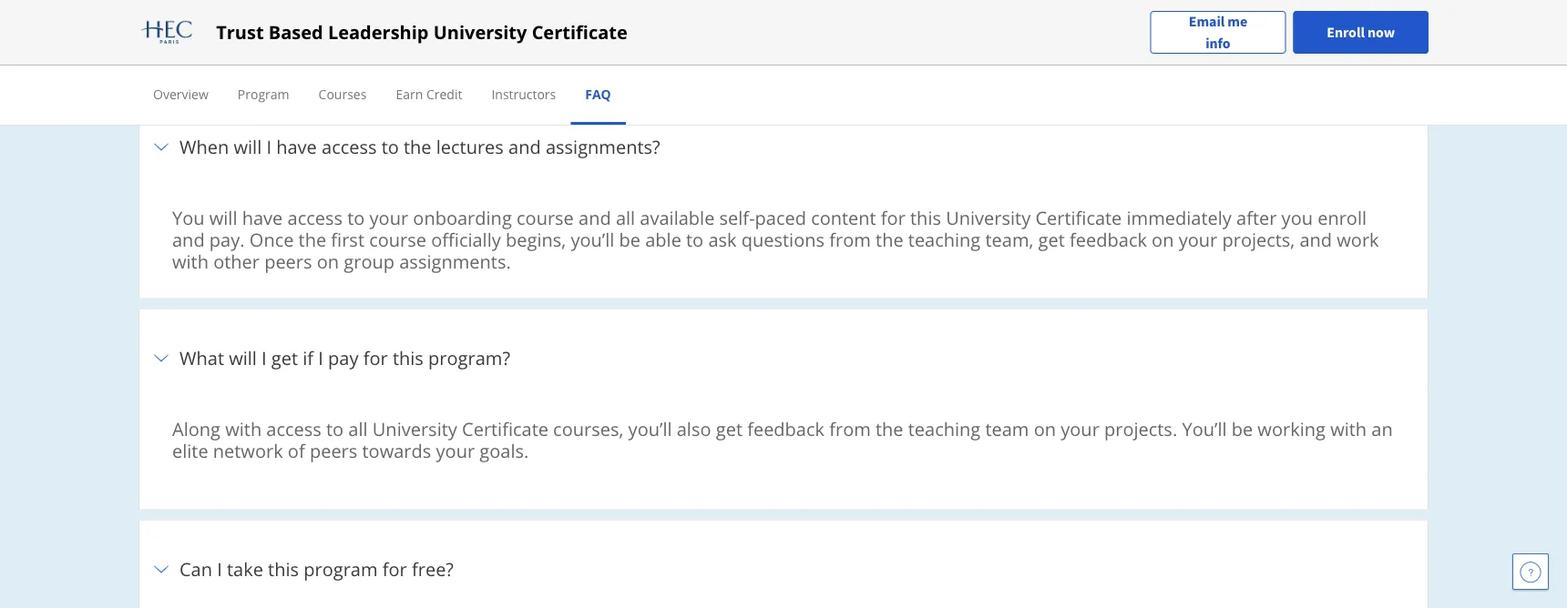 Task type: vqa. For each thing, say whether or not it's contained in the screenshot.
get to the bottom
yes



Task type: describe. For each thing, give the bounding box(es) containing it.
able
[[645, 228, 682, 253]]

self-
[[720, 206, 755, 231]]

and right begins,
[[579, 206, 611, 231]]

assignments?
[[546, 135, 660, 160]]

network
[[213, 439, 283, 464]]

your left "goals."
[[436, 439, 475, 464]]

free?
[[412, 557, 454, 583]]

feedback inside along with access to all university certificate courses, you'll also get feedback from the teaching team on your projects. you'll be working with an elite network of peers towards your goals.
[[747, 417, 825, 442]]

this inside dropdown button
[[393, 346, 424, 371]]

feedback inside the you will have access to your onboarding course and all available self-paced content for this university certificate immediately after you enroll and pay. once the first course officially begins, you'll be able to ask questions from the teaching team, get feedback on your projects, and work with other peers on group assignments.
[[1070, 228, 1147, 253]]

0 vertical spatial university
[[434, 20, 527, 45]]

when will i have access to the lectures and assignments? button
[[150, 109, 1417, 186]]

teaching inside the you will have access to your onboarding course and all available self-paced content for this university certificate immediately after you enroll and pay. once the first course officially begins, you'll be able to ask questions from the teaching team, get feedback on your projects, and work with other peers on group assignments.
[[909, 228, 981, 253]]

earn
[[396, 85, 423, 103]]

collapsed list
[[139, 97, 1429, 609]]

for inside the you will have access to your onboarding course and all available self-paced content for this university certificate immediately after you enroll and pay. once the first course officially begins, you'll be able to ask questions from the teaching team, get feedback on your projects, and work with other peers on group assignments.
[[881, 206, 906, 231]]

leadership
[[328, 20, 429, 45]]

available
[[640, 206, 715, 231]]

university inside along with access to all university certificate courses, you'll also get feedback from the teaching team on your projects. you'll be working with an elite network of peers towards your goals.
[[373, 417, 457, 442]]

access inside along with access to all university certificate courses, you'll also get feedback from the teaching team on your projects. you'll be working with an elite network of peers towards your goals.
[[266, 417, 322, 442]]

faq link
[[585, 85, 611, 103]]

to up group
[[347, 206, 365, 231]]

along
[[172, 417, 221, 442]]

when will i have access to the lectures and assignments?
[[180, 135, 665, 160]]

officially
[[431, 228, 501, 253]]

paced
[[755, 206, 807, 231]]

faq
[[585, 85, 611, 103]]

credit
[[426, 85, 462, 103]]

the inside dropdown button
[[404, 135, 432, 160]]

access inside the you will have access to your onboarding course and all available self-paced content for this university certificate immediately after you enroll and pay. once the first course officially begins, you'll be able to ask questions from the teaching team, get feedback on your projects, and work with other peers on group assignments.
[[288, 206, 343, 231]]

for inside dropdown button
[[383, 557, 407, 583]]

list item containing what will i get if i pay for this program?
[[139, 309, 1429, 521]]

2 horizontal spatial on
[[1152, 228, 1174, 253]]

your right first
[[370, 206, 408, 231]]

all inside the you will have access to your onboarding course and all available self-paced content for this university certificate immediately after you enroll and pay. once the first course officially begins, you'll be able to ask questions from the teaching team, get feedback on your projects, and work with other peers on group assignments.
[[616, 206, 635, 231]]

if
[[303, 346, 314, 371]]

your left projects.
[[1061, 417, 1100, 442]]

work
[[1337, 228, 1380, 253]]

elite
[[172, 439, 208, 464]]

enroll
[[1318, 206, 1367, 231]]

now
[[1368, 23, 1395, 41]]

of
[[288, 439, 305, 464]]

and inside 'when will i have access to the lectures and assignments?' dropdown button
[[509, 135, 541, 160]]

to left ask
[[686, 228, 704, 253]]

onboarding
[[413, 206, 512, 231]]

be inside the you will have access to your onboarding course and all available self-paced content for this university certificate immediately after you enroll and pay. once the first course officially begins, you'll be able to ask questions from the teaching team, get feedback on your projects, and work with other peers on group assignments.
[[619, 228, 641, 253]]

other
[[213, 249, 260, 274]]

program link
[[238, 85, 289, 103]]

you
[[172, 206, 205, 231]]

email me info button
[[1151, 10, 1286, 54]]

1 horizontal spatial course
[[517, 206, 574, 231]]

2 horizontal spatial with
[[1331, 417, 1367, 442]]

will for you
[[209, 206, 237, 231]]

chevron right image for can
[[150, 559, 172, 581]]

courses,
[[553, 417, 624, 442]]

what
[[180, 346, 224, 371]]

towards
[[362, 439, 431, 464]]

i down program link
[[267, 135, 272, 160]]

chevron right image
[[150, 348, 172, 370]]

access inside dropdown button
[[322, 135, 377, 160]]

0 vertical spatial certificate
[[532, 20, 628, 45]]

instructors
[[492, 85, 556, 103]]

team,
[[986, 228, 1034, 253]]

and left work
[[1300, 228, 1333, 253]]

to inside along with access to all university certificate courses, you'll also get feedback from the teaching team on your projects. you'll be working with an elite network of peers towards your goals.
[[326, 417, 344, 442]]

email me info
[[1189, 12, 1248, 52]]

begins,
[[506, 228, 566, 253]]

along with access to all university certificate courses, you'll also get feedback from the teaching team on your projects. you'll be working with an elite network of peers towards your goals.
[[172, 417, 1393, 464]]

once
[[250, 228, 294, 253]]

1 horizontal spatial with
[[225, 417, 262, 442]]

get inside the you will have access to your onboarding course and all available self-paced content for this university certificate immediately after you enroll and pay. once the first course officially begins, you'll be able to ask questions from the teaching team, get feedback on your projects, and work with other peers on group assignments.
[[1039, 228, 1065, 253]]

have inside the you will have access to your onboarding course and all available self-paced content for this university certificate immediately after you enroll and pay. once the first course officially begins, you'll be able to ask questions from the teaching team, get feedback on your projects, and work with other peers on group assignments.
[[242, 206, 283, 231]]

what will i get if i pay for this program? button
[[150, 321, 1417, 397]]

projects,
[[1223, 228, 1295, 253]]

also
[[677, 417, 711, 442]]

content
[[811, 206, 876, 231]]

will for what
[[229, 346, 257, 371]]

certificate inside the you will have access to your onboarding course and all available self-paced content for this university certificate immediately after you enroll and pay. once the first course officially begins, you'll be able to ask questions from the teaching team, get feedback on your projects, and work with other peers on group assignments.
[[1036, 206, 1122, 231]]

to inside 'when will i have access to the lectures and assignments?' dropdown button
[[382, 135, 399, 160]]

and left pay.
[[172, 228, 205, 253]]

program
[[238, 85, 289, 103]]

program?
[[428, 346, 510, 371]]

can i take this program for free?
[[180, 557, 459, 583]]

0 horizontal spatial course
[[369, 228, 427, 253]]

can i take this program for free? button
[[150, 532, 1417, 609]]

what will i get if i pay for this program?
[[180, 346, 515, 371]]

first
[[331, 228, 365, 253]]

info
[[1206, 34, 1231, 52]]

be inside along with access to all university certificate courses, you'll also get feedback from the teaching team on your projects. you'll be working with an elite network of peers towards your goals.
[[1232, 417, 1253, 442]]



Task type: locate. For each thing, give the bounding box(es) containing it.
will inside dropdown button
[[229, 346, 257, 371]]

enroll
[[1327, 23, 1365, 41]]

team
[[986, 417, 1029, 442]]

access down if
[[266, 417, 322, 442]]

on
[[1152, 228, 1174, 253], [317, 249, 339, 274], [1034, 417, 1056, 442]]

0 vertical spatial teaching
[[909, 228, 981, 253]]

1 horizontal spatial you'll
[[628, 417, 672, 442]]

0 vertical spatial feedback
[[1070, 228, 1147, 253]]

1 vertical spatial have
[[242, 206, 283, 231]]

will right the when
[[234, 135, 262, 160]]

1 vertical spatial university
[[946, 206, 1031, 231]]

get inside dropdown button
[[271, 346, 298, 371]]

0 vertical spatial have
[[276, 135, 317, 160]]

1 vertical spatial access
[[288, 206, 343, 231]]

0 vertical spatial chevron right image
[[150, 136, 172, 158]]

this inside the you will have access to your onboarding course and all available self-paced content for this university certificate immediately after you enroll and pay. once the first course officially begins, you'll be able to ask questions from the teaching team, get feedback on your projects, and work with other peers on group assignments.
[[911, 206, 941, 231]]

get
[[1039, 228, 1065, 253], [271, 346, 298, 371], [716, 417, 743, 442]]

me
[[1228, 12, 1248, 31]]

will
[[234, 135, 262, 160], [209, 206, 237, 231], [229, 346, 257, 371]]

0 vertical spatial all
[[616, 206, 635, 231]]

1 vertical spatial from
[[830, 417, 871, 442]]

from inside along with access to all university certificate courses, you'll also get feedback from the teaching team on your projects. you'll be working with an elite network of peers towards your goals.
[[830, 417, 871, 442]]

1 vertical spatial will
[[209, 206, 237, 231]]

you'll inside the you will have access to your onboarding course and all available self-paced content for this university certificate immediately after you enroll and pay. once the first course officially begins, you'll be able to ask questions from the teaching team, get feedback on your projects, and work with other peers on group assignments.
[[571, 228, 615, 253]]

with
[[172, 249, 209, 274], [225, 417, 262, 442], [1331, 417, 1367, 442]]

1 vertical spatial get
[[271, 346, 298, 371]]

will inside dropdown button
[[234, 135, 262, 160]]

courses
[[319, 85, 367, 103]]

lectures
[[436, 135, 504, 160]]

2 vertical spatial will
[[229, 346, 257, 371]]

i
[[267, 135, 272, 160], [262, 346, 267, 371], [318, 346, 323, 371], [217, 557, 222, 583]]

after
[[1237, 206, 1277, 231]]

for inside dropdown button
[[363, 346, 388, 371]]

1 vertical spatial be
[[1232, 417, 1253, 442]]

from
[[830, 228, 871, 253], [830, 417, 871, 442]]

1 vertical spatial all
[[348, 417, 368, 442]]

for right "pay"
[[363, 346, 388, 371]]

2 vertical spatial get
[[716, 417, 743, 442]]

1 vertical spatial you'll
[[628, 417, 672, 442]]

you'll
[[571, 228, 615, 253], [628, 417, 672, 442]]

1 from from the top
[[830, 228, 871, 253]]

get right "team,"
[[1039, 228, 1065, 253]]

have inside 'when will i have access to the lectures and assignments?' dropdown button
[[276, 135, 317, 160]]

get right also
[[716, 417, 743, 442]]

list item containing when will i have access to the lectures and assignments?
[[139, 97, 1429, 310]]

course
[[517, 206, 574, 231], [369, 228, 427, 253]]

based
[[269, 20, 323, 45]]

projects.
[[1105, 417, 1178, 442]]

to right of on the bottom of page
[[326, 417, 344, 442]]

group
[[344, 249, 395, 274]]

0 horizontal spatial get
[[271, 346, 298, 371]]

can i take this program for free? list item
[[139, 520, 1429, 609]]

enroll now
[[1327, 23, 1395, 41]]

and down instructors
[[509, 135, 541, 160]]

1 vertical spatial teaching
[[908, 417, 981, 442]]

overview
[[153, 85, 209, 103]]

2 list item from the top
[[139, 309, 1429, 521]]

all inside along with access to all university certificate courses, you'll also get feedback from the teaching team on your projects. you'll be working with an elite network of peers towards your goals.
[[348, 417, 368, 442]]

2 vertical spatial for
[[383, 557, 407, 583]]

earn credit
[[396, 85, 462, 103]]

will inside the you will have access to your onboarding course and all available self-paced content for this university certificate immediately after you enroll and pay. once the first course officially begins, you'll be able to ask questions from the teaching team, get feedback on your projects, and work with other peers on group assignments.
[[209, 206, 237, 231]]

will right you
[[209, 206, 237, 231]]

1 horizontal spatial this
[[393, 346, 424, 371]]

working
[[1258, 417, 1326, 442]]

2 horizontal spatial get
[[1039, 228, 1065, 253]]

with right along
[[225, 417, 262, 442]]

with left the an
[[1331, 417, 1367, 442]]

university inside the you will have access to your onboarding course and all available self-paced content for this university certificate immediately after you enroll and pay. once the first course officially begins, you'll be able to ask questions from the teaching team, get feedback on your projects, and work with other peers on group assignments.
[[946, 206, 1031, 231]]

for left free?
[[383, 557, 407, 583]]

this left program?
[[393, 346, 424, 371]]

take
[[227, 557, 263, 583]]

1 vertical spatial peers
[[310, 439, 358, 464]]

2 vertical spatial access
[[266, 417, 322, 442]]

0 vertical spatial for
[[881, 206, 906, 231]]

you'll inside along with access to all university certificate courses, you'll also get feedback from the teaching team on your projects. you'll be working with an elite network of peers towards your goals.
[[628, 417, 672, 442]]

0 horizontal spatial you'll
[[571, 228, 615, 253]]

this
[[911, 206, 941, 231], [393, 346, 424, 371], [268, 557, 299, 583]]

get inside along with access to all university certificate courses, you'll also get feedback from the teaching team on your projects. you'll be working with an elite network of peers towards your goals.
[[716, 417, 743, 442]]

1 horizontal spatial all
[[616, 206, 635, 231]]

for right content at the top of page
[[881, 206, 906, 231]]

all
[[616, 206, 635, 231], [348, 417, 368, 442]]

when
[[180, 135, 229, 160]]

1 vertical spatial certificate
[[1036, 206, 1122, 231]]

access
[[322, 135, 377, 160], [288, 206, 343, 231], [266, 417, 322, 442]]

enroll now button
[[1294, 11, 1429, 54]]

help center image
[[1520, 561, 1542, 583]]

be
[[619, 228, 641, 253], [1232, 417, 1253, 442]]

goals.
[[480, 439, 529, 464]]

to down earn
[[382, 135, 399, 160]]

to
[[382, 135, 399, 160], [347, 206, 365, 231], [686, 228, 704, 253], [326, 417, 344, 442]]

for
[[881, 206, 906, 231], [363, 346, 388, 371], [383, 557, 407, 583]]

list item
[[139, 97, 1429, 310], [139, 309, 1429, 521]]

teaching left team
[[908, 417, 981, 442]]

the inside along with access to all university certificate courses, you'll also get feedback from the teaching team on your projects. you'll be working with an elite network of peers towards your goals.
[[876, 417, 904, 442]]

peers right of on the bottom of page
[[310, 439, 358, 464]]

be right you'll
[[1232, 417, 1253, 442]]

your
[[370, 206, 408, 231], [1179, 228, 1218, 253], [1061, 417, 1100, 442], [436, 439, 475, 464]]

you
[[1282, 206, 1313, 231]]

0 vertical spatial this
[[911, 206, 941, 231]]

chevron right image inside 'when will i have access to the lectures and assignments?' dropdown button
[[150, 136, 172, 158]]

email
[[1189, 12, 1225, 31]]

0 horizontal spatial feedback
[[747, 417, 825, 442]]

i inside list item
[[217, 557, 222, 583]]

0 horizontal spatial all
[[348, 417, 368, 442]]

access right pay.
[[288, 206, 343, 231]]

0 horizontal spatial be
[[619, 228, 641, 253]]

peers inside the you will have access to your onboarding course and all available self-paced content for this university certificate immediately after you enroll and pay. once the first course officially begins, you'll be able to ask questions from the teaching team, get feedback on your projects, and work with other peers on group assignments.
[[264, 249, 312, 274]]

all right of on the bottom of page
[[348, 417, 368, 442]]

chevron right image left can
[[150, 559, 172, 581]]

teaching
[[909, 228, 981, 253], [908, 417, 981, 442]]

pay.
[[209, 228, 245, 253]]

2 vertical spatial university
[[373, 417, 457, 442]]

teaching left "team,"
[[909, 228, 981, 253]]

questions
[[742, 228, 825, 253]]

1 horizontal spatial get
[[716, 417, 743, 442]]

pay
[[328, 346, 359, 371]]

0 vertical spatial you'll
[[571, 228, 615, 253]]

i right if
[[318, 346, 323, 371]]

you will have access to your onboarding course and all available self-paced content for this university certificate immediately after you enroll and pay. once the first course officially begins, you'll be able to ask questions from the teaching team, get feedback on your projects, and work with other peers on group assignments.
[[172, 206, 1380, 274]]

you'll left also
[[628, 417, 672, 442]]

peers
[[264, 249, 312, 274], [310, 439, 358, 464]]

immediately
[[1127, 206, 1232, 231]]

0 vertical spatial from
[[830, 228, 871, 253]]

have
[[276, 135, 317, 160], [242, 206, 283, 231]]

your left projects,
[[1179, 228, 1218, 253]]

this right take
[[268, 557, 299, 583]]

teaching inside along with access to all university certificate courses, you'll also get feedback from the teaching team on your projects. you'll be working with an elite network of peers towards your goals.
[[908, 417, 981, 442]]

2 teaching from the top
[[908, 417, 981, 442]]

will for when
[[234, 135, 262, 160]]

with inside the you will have access to your onboarding course and all available self-paced content for this university certificate immediately after you enroll and pay. once the first course officially begins, you'll be able to ask questions from the teaching team, get feedback on your projects, and work with other peers on group assignments.
[[172, 249, 209, 274]]

overview link
[[153, 85, 209, 103]]

certificate menu element
[[139, 66, 1429, 125]]

peers inside along with access to all university certificate courses, you'll also get feedback from the teaching team on your projects. you'll be working with an elite network of peers towards your goals.
[[310, 439, 358, 464]]

with left pay.
[[172, 249, 209, 274]]

1 vertical spatial feedback
[[747, 417, 825, 442]]

1 teaching from the top
[[909, 228, 981, 253]]

1 horizontal spatial on
[[1034, 417, 1056, 442]]

1 horizontal spatial be
[[1232, 417, 1253, 442]]

certificate down program?
[[462, 417, 549, 442]]

0 vertical spatial be
[[619, 228, 641, 253]]

get left if
[[271, 346, 298, 371]]

can
[[180, 557, 212, 583]]

program
[[304, 557, 378, 583]]

0 horizontal spatial this
[[268, 557, 299, 583]]

trust based leadership university certificate
[[216, 20, 628, 45]]

instructors link
[[492, 85, 556, 103]]

1 vertical spatial chevron right image
[[150, 559, 172, 581]]

you'll
[[1182, 417, 1227, 442]]

0 vertical spatial access
[[322, 135, 377, 160]]

i left if
[[262, 346, 267, 371]]

assignments.
[[399, 249, 511, 274]]

from inside the you will have access to your onboarding course and all available self-paced content for this university certificate immediately after you enroll and pay. once the first course officially begins, you'll be able to ask questions from the teaching team, get feedback on your projects, and work with other peers on group assignments.
[[830, 228, 871, 253]]

an
[[1372, 417, 1393, 442]]

chevron right image for when
[[150, 136, 172, 158]]

0 horizontal spatial on
[[317, 249, 339, 274]]

i right can
[[217, 557, 222, 583]]

certificate inside along with access to all university certificate courses, you'll also get feedback from the teaching team on your projects. you'll be working with an elite network of peers towards your goals.
[[462, 417, 549, 442]]

0 horizontal spatial with
[[172, 249, 209, 274]]

be left able
[[619, 228, 641, 253]]

1 chevron right image from the top
[[150, 136, 172, 158]]

you'll right begins,
[[571, 228, 615, 253]]

will right what
[[229, 346, 257, 371]]

2 chevron right image from the top
[[150, 559, 172, 581]]

1 vertical spatial for
[[363, 346, 388, 371]]

on inside along with access to all university certificate courses, you'll also get feedback from the teaching team on your projects. you'll be working with an elite network of peers towards your goals.
[[1034, 417, 1056, 442]]

courses link
[[319, 85, 367, 103]]

0 vertical spatial get
[[1039, 228, 1065, 253]]

and
[[509, 135, 541, 160], [579, 206, 611, 231], [172, 228, 205, 253], [1300, 228, 1333, 253]]

0 vertical spatial will
[[234, 135, 262, 160]]

hec paris image
[[139, 18, 194, 47]]

have down program link
[[276, 135, 317, 160]]

this right content at the top of page
[[911, 206, 941, 231]]

have up other
[[242, 206, 283, 231]]

the
[[404, 135, 432, 160], [299, 228, 326, 253], [876, 228, 904, 253], [876, 417, 904, 442]]

access down courses link
[[322, 135, 377, 160]]

chevron right image left the when
[[150, 136, 172, 158]]

chevron right image inside can i take this program for free? dropdown button
[[150, 559, 172, 581]]

course right first
[[369, 228, 427, 253]]

this inside dropdown button
[[268, 557, 299, 583]]

certificate right "team,"
[[1036, 206, 1122, 231]]

2 vertical spatial this
[[268, 557, 299, 583]]

1 horizontal spatial feedback
[[1070, 228, 1147, 253]]

2 vertical spatial certificate
[[462, 417, 549, 442]]

feedback
[[1070, 228, 1147, 253], [747, 417, 825, 442]]

trust
[[216, 20, 264, 45]]

1 vertical spatial this
[[393, 346, 424, 371]]

certificate
[[532, 20, 628, 45], [1036, 206, 1122, 231], [462, 417, 549, 442]]

peers right other
[[264, 249, 312, 274]]

0 vertical spatial peers
[[264, 249, 312, 274]]

2 from from the top
[[830, 417, 871, 442]]

course right officially
[[517, 206, 574, 231]]

chevron right image
[[150, 136, 172, 158], [150, 559, 172, 581]]

university
[[434, 20, 527, 45], [946, 206, 1031, 231], [373, 417, 457, 442]]

certificate up faq
[[532, 20, 628, 45]]

earn credit link
[[396, 85, 462, 103]]

1 list item from the top
[[139, 97, 1429, 310]]

2 horizontal spatial this
[[911, 206, 941, 231]]

all left able
[[616, 206, 635, 231]]

ask
[[709, 228, 737, 253]]



